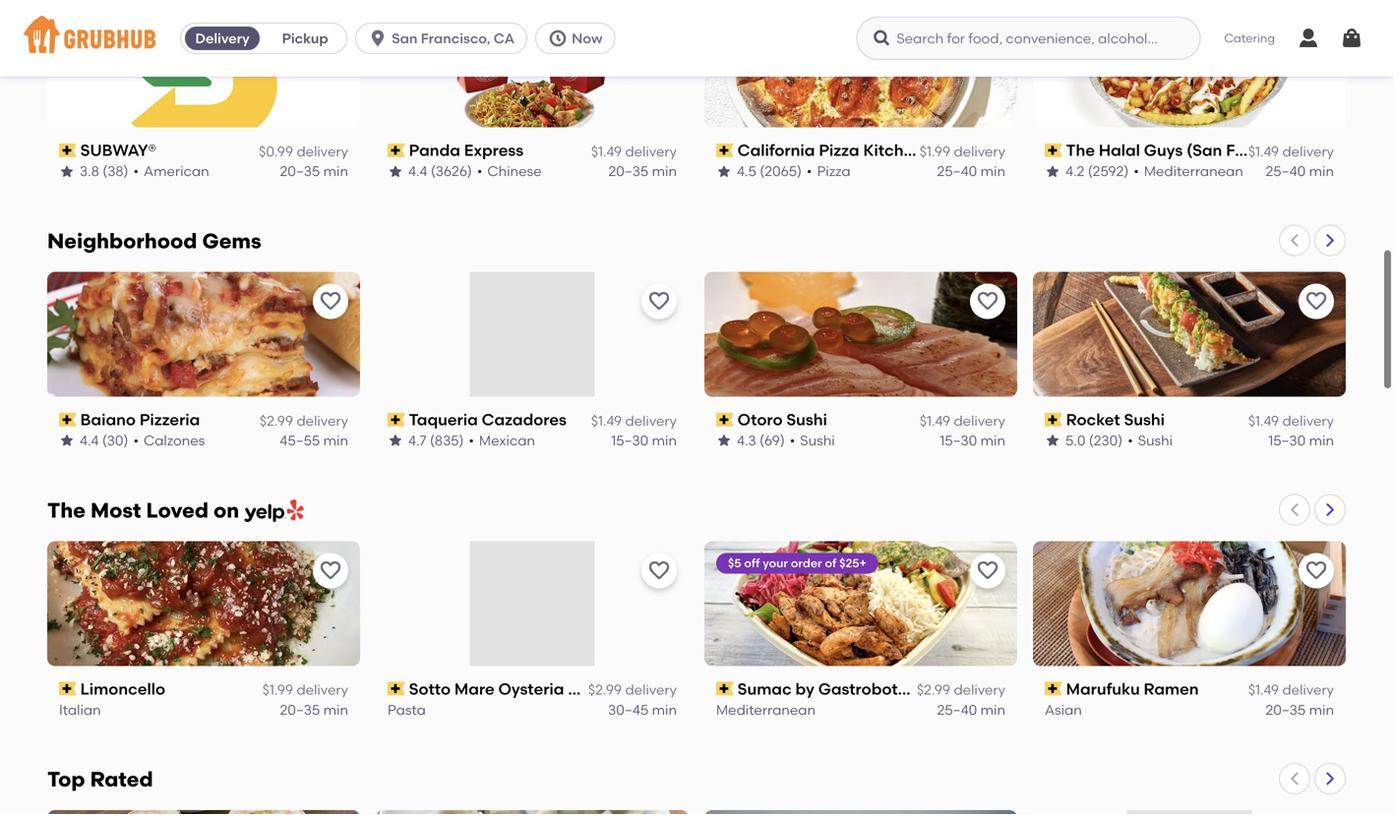 Task type: locate. For each thing, give the bounding box(es) containing it.
• sushi for otoro sushi
[[790, 433, 835, 449]]

restaurant
[[672, 680, 758, 699]]

2 horizontal spatial 15–30
[[1269, 433, 1306, 449]]

• right (30) on the bottom
[[133, 433, 139, 449]]

(30)
[[102, 433, 128, 449]]

$1.49 delivery for otoro sushi
[[920, 413, 1006, 429]]

subscription pass image left panda
[[388, 144, 405, 157]]

3 caret right icon image from the top
[[1323, 772, 1338, 787]]

0 horizontal spatial 15–30 min
[[611, 433, 677, 449]]

francisco, left ca
[[421, 30, 490, 47]]

caret right icon image
[[1323, 233, 1338, 248], [1323, 502, 1338, 518], [1323, 772, 1338, 787]]

1 vertical spatial caret left icon image
[[1287, 502, 1303, 518]]

neighborhood
[[47, 229, 197, 254]]

25–40
[[937, 163, 977, 180], [1266, 163, 1306, 180], [937, 702, 977, 719]]

san francisco, ca button
[[355, 23, 535, 54]]

taqueria
[[409, 410, 478, 429]]

pizza up • pizza
[[819, 141, 860, 160]]

delivery for subway®
[[297, 143, 348, 160]]

0 horizontal spatial • sushi
[[790, 433, 835, 449]]

(3626)
[[431, 163, 472, 180]]

1 horizontal spatial • sushi
[[1128, 433, 1173, 449]]

15–30 for otoro sushi
[[940, 433, 977, 449]]

(69)
[[760, 433, 785, 449]]

1 horizontal spatial the
[[1066, 141, 1095, 160]]

$1.99
[[920, 143, 951, 160], [262, 682, 293, 699]]

3 15–30 from the left
[[1269, 433, 1306, 449]]

star icon image left 4.4 (3626)
[[388, 164, 403, 179]]

svg image inside now button
[[548, 29, 568, 48]]

$2.99 delivery
[[260, 413, 348, 429], [588, 682, 677, 699], [917, 682, 1006, 699]]

• right the (835)
[[469, 433, 474, 449]]

francisco, left ca)
[[1226, 141, 1306, 160]]

top rated
[[47, 768, 153, 793]]

• mexican
[[469, 433, 535, 449]]

45–55 min
[[280, 433, 348, 449]]

save this restaurant image for limoncello
[[319, 559, 342, 583]]

0 vertical spatial caret left icon image
[[1287, 233, 1303, 248]]

• sushi down rocket sushi
[[1128, 433, 1173, 449]]

san
[[392, 30, 418, 47]]

25–40 min for california pizza kitchen
[[937, 163, 1006, 180]]

20–35
[[280, 163, 320, 180], [609, 163, 649, 180], [280, 702, 320, 719], [1266, 702, 1306, 719]]

save this restaurant button for taqueria cazadores
[[642, 284, 677, 319]]

• right (38)
[[133, 163, 139, 180]]

20–35 min
[[280, 163, 348, 180], [609, 163, 677, 180], [280, 702, 348, 719], [1266, 702, 1334, 719]]

1 horizontal spatial $1.99
[[920, 143, 951, 160]]

now button
[[535, 23, 623, 54]]

25–40 min
[[937, 163, 1006, 180], [1266, 163, 1334, 180], [937, 702, 1006, 719]]

save this restaurant button for limoncello
[[313, 553, 348, 589]]

1 vertical spatial caret right icon image
[[1323, 502, 1338, 518]]

1 15–30 min from the left
[[611, 433, 677, 449]]

1 horizontal spatial $2.99 delivery
[[588, 682, 677, 699]]

$2.99 delivery for sumac by gastroboteats
[[917, 682, 1006, 699]]

seafood
[[603, 680, 668, 699]]

$1.49 delivery for marufuku ramen
[[1249, 682, 1334, 699]]

sumac by gastroboteats logo image
[[705, 542, 1017, 667]]

otoro sushi
[[738, 410, 828, 429]]

subscription pass image for limoncello
[[59, 683, 76, 696]]

25–40 for california pizza kitchen
[[937, 163, 977, 180]]

star icon image left 4.3
[[716, 433, 732, 449]]

2 horizontal spatial $2.99 delivery
[[917, 682, 1006, 699]]

star icon image left 5.0
[[1045, 433, 1061, 449]]

marufuku ramen logo image
[[1033, 542, 1346, 667]]

2 15–30 min from the left
[[940, 433, 1006, 449]]

1 horizontal spatial mediterranean
[[1144, 163, 1244, 180]]

sotto mare oysteria and seafood restaurant logo image
[[470, 542, 595, 667]]

star icon image left 4.2
[[1045, 164, 1061, 179]]

rocket
[[1066, 410, 1120, 429]]

subscription pass image left 'subway®'
[[59, 144, 76, 157]]

1 horizontal spatial $1.99 delivery
[[920, 143, 1006, 160]]

save this restaurant button for baiano pizzeria
[[313, 284, 348, 319]]

cazadores
[[482, 410, 567, 429]]

1 vertical spatial the
[[47, 498, 86, 523]]

california pizza kitchen logo image
[[705, 3, 1017, 127]]

0 horizontal spatial $1.99
[[262, 682, 293, 699]]

oysteria
[[498, 680, 564, 699]]

1 horizontal spatial 15–30
[[940, 433, 977, 449]]

$1.49 delivery for taqueria cazadores
[[591, 413, 677, 429]]

save this restaurant image
[[976, 20, 1000, 44], [319, 290, 342, 313], [647, 290, 671, 313], [647, 559, 671, 583], [1305, 559, 1328, 583]]

delivery
[[297, 143, 348, 160], [625, 143, 677, 160], [954, 143, 1006, 160], [1283, 143, 1334, 160], [297, 413, 348, 429], [625, 413, 677, 429], [954, 413, 1006, 429], [1283, 413, 1334, 429], [297, 682, 348, 699], [625, 682, 677, 699], [954, 682, 1006, 699], [1283, 682, 1334, 699]]

subscription pass image for panda express
[[388, 144, 405, 157]]

• right (230)
[[1128, 433, 1133, 449]]

1 caret right icon image from the top
[[1323, 233, 1338, 248]]

4.4 down panda
[[408, 163, 428, 180]]

0 vertical spatial $1.99
[[920, 143, 951, 160]]

Search for food, convenience, alcohol... search field
[[856, 17, 1201, 60]]

delivery for california pizza kitchen
[[954, 143, 1006, 160]]

$2.99
[[260, 413, 293, 429], [588, 682, 622, 699], [917, 682, 951, 699]]

delivery for rocket sushi
[[1283, 413, 1334, 429]]

the halal guys (san francisco, ca)
[[1066, 141, 1340, 160]]

0 vertical spatial caret right icon image
[[1323, 233, 1338, 248]]

0 vertical spatial francisco,
[[421, 30, 490, 47]]

0 vertical spatial pizza
[[819, 141, 860, 160]]

15–30 min
[[611, 433, 677, 449], [940, 433, 1006, 449], [1269, 433, 1334, 449]]

subscription pass image
[[716, 144, 734, 157], [388, 413, 405, 427], [1045, 413, 1062, 427], [59, 683, 76, 696], [388, 683, 405, 696], [1045, 683, 1062, 696]]

(2592)
[[1088, 163, 1129, 180]]

subscription pass image up asian
[[1045, 683, 1062, 696]]

francisco,
[[421, 30, 490, 47], [1226, 141, 1306, 160]]

sushi right otoro
[[787, 410, 828, 429]]

off
[[744, 556, 760, 571]]

1 horizontal spatial $2.99
[[588, 682, 622, 699]]

the halal guys (san francisco, ca) logo image
[[1033, 3, 1346, 127]]

order
[[791, 556, 822, 571]]

taqueria cazadores logo image
[[470, 272, 595, 397]]

4.5
[[737, 163, 757, 180]]

subscription pass image for rocket sushi
[[1045, 413, 1062, 427]]

mediterranean down sumac
[[716, 702, 816, 719]]

pizzeria
[[140, 410, 200, 429]]

• for subway®
[[133, 163, 139, 180]]

2 horizontal spatial 15–30 min
[[1269, 433, 1334, 449]]

5.0 (230)
[[1066, 433, 1123, 449]]

save this restaurant image for rocket sushi
[[1305, 290, 1328, 313]]

(835)
[[430, 433, 464, 449]]

baiano pizzeria  logo image
[[47, 272, 360, 397]]

subscription pass image for the halal guys (san francisco, ca)
[[1045, 144, 1062, 157]]

mediterranean down the halal guys (san francisco, ca) at the right of page
[[1144, 163, 1244, 180]]

2 caret left icon image from the top
[[1287, 502, 1303, 518]]

0 horizontal spatial francisco,
[[421, 30, 490, 47]]

rocket sushi
[[1066, 410, 1165, 429]]

subscription pass image left rocket
[[1045, 413, 1062, 427]]

2 caret right icon image from the top
[[1323, 502, 1338, 518]]

save this restaurant image for marufuku ramen
[[1305, 559, 1328, 583]]

subscription pass image
[[59, 144, 76, 157], [388, 144, 405, 157], [1045, 144, 1062, 157], [59, 413, 76, 427], [716, 413, 734, 427], [716, 683, 734, 696]]

delivery for limoncello
[[297, 682, 348, 699]]

star icon image for rocket sushi
[[1045, 433, 1061, 449]]

save this restaurant image for the halal guys (san francisco, ca)
[[1305, 20, 1328, 44]]

4.4
[[408, 163, 428, 180], [80, 433, 99, 449]]

save this restaurant image
[[319, 20, 342, 44], [1305, 20, 1328, 44], [976, 290, 1000, 313], [1305, 290, 1328, 313], [319, 559, 342, 583], [976, 559, 1000, 583]]

25–40 min for the halal guys (san francisco, ca)
[[1266, 163, 1334, 180]]

$2.99 delivery for baiano pizzeria
[[260, 413, 348, 429]]

$1.49 delivery for the halal guys (san francisco, ca)
[[1249, 143, 1334, 160]]

0 vertical spatial mediterranean
[[1144, 163, 1244, 180]]

1 vertical spatial pizza
[[817, 163, 851, 180]]

save this restaurant image for sotto mare oysteria and seafood restaurant
[[647, 559, 671, 583]]

$2.99 for sotto mare oysteria and seafood restaurant
[[588, 682, 622, 699]]

• for baiano pizzeria
[[133, 433, 139, 449]]

0 vertical spatial 4.4
[[408, 163, 428, 180]]

2 • sushi from the left
[[1128, 433, 1173, 449]]

the left most
[[47, 498, 86, 523]]

subscription pass image left baiano
[[59, 413, 76, 427]]

• sushi for rocket sushi
[[1128, 433, 1173, 449]]

1 vertical spatial 4.4
[[80, 433, 99, 449]]

3 15–30 min from the left
[[1269, 433, 1334, 449]]

5.0
[[1066, 433, 1086, 449]]

0 horizontal spatial mediterranean
[[716, 702, 816, 719]]

catering button
[[1211, 16, 1289, 61]]

0 vertical spatial $1.99 delivery
[[920, 143, 1006, 160]]

delivery for otoro sushi
[[954, 413, 1006, 429]]

15–30 min for otoro sushi
[[940, 433, 1006, 449]]

star icon image left 4.5
[[716, 164, 732, 179]]

4.2
[[1066, 163, 1085, 180]]

star icon image for otoro sushi
[[716, 433, 732, 449]]

• for taqueria cazadores
[[469, 433, 474, 449]]

• down the halal
[[1134, 163, 1139, 180]]

0 vertical spatial the
[[1066, 141, 1095, 160]]

save this restaurant button for california pizza kitchen
[[970, 14, 1006, 50]]

ramen
[[1144, 680, 1199, 699]]

15–30 for taqueria cazadores
[[611, 433, 649, 449]]

0 horizontal spatial the
[[47, 498, 86, 523]]

star icon image
[[59, 164, 75, 179], [388, 164, 403, 179], [716, 164, 732, 179], [1045, 164, 1061, 179], [59, 433, 75, 449], [388, 433, 403, 449], [716, 433, 732, 449], [1045, 433, 1061, 449]]

2 15–30 from the left
[[940, 433, 977, 449]]

15–30 for rocket sushi
[[1269, 433, 1306, 449]]

svg image
[[1297, 27, 1321, 50], [1340, 27, 1364, 50], [368, 29, 388, 48], [548, 29, 568, 48], [872, 29, 892, 48]]

star icon image left 4.4 (30)
[[59, 433, 75, 449]]

save this restaurant button for rocket sushi
[[1299, 284, 1334, 319]]

gems
[[202, 229, 261, 254]]

• right (2065)
[[807, 163, 812, 180]]

1 horizontal spatial 4.4
[[408, 163, 428, 180]]

subscription pass image left sumac
[[716, 683, 734, 696]]

$1.99 for california pizza kitchen
[[920, 143, 951, 160]]

• for rocket sushi
[[1128, 433, 1133, 449]]

calzones
[[144, 433, 205, 449]]

$1.49 for rocket sushi
[[1249, 413, 1279, 429]]

san francisco, ca
[[392, 30, 515, 47]]

1 caret left icon image from the top
[[1287, 233, 1303, 248]]

bei fang style logo image
[[376, 811, 689, 815]]

• sushi
[[790, 433, 835, 449], [1128, 433, 1173, 449]]

1 15–30 from the left
[[611, 433, 649, 449]]

• down the panda express
[[477, 163, 483, 180]]

gastroboteats
[[818, 680, 932, 699]]

save this restaurant image for subway®
[[319, 20, 342, 44]]

• right the (69)
[[790, 433, 795, 449]]

• sushi down "otoro sushi"
[[790, 433, 835, 449]]

subscription pass image left the halal
[[1045, 144, 1062, 157]]

1 vertical spatial francisco,
[[1226, 141, 1306, 160]]

$1.49 for marufuku ramen
[[1249, 682, 1279, 699]]

sushi
[[787, 410, 828, 429], [1124, 410, 1165, 429], [800, 433, 835, 449], [1138, 433, 1173, 449]]

$1.49 delivery
[[591, 143, 677, 160], [1249, 143, 1334, 160], [591, 413, 677, 429], [920, 413, 1006, 429], [1249, 413, 1334, 429], [1249, 682, 1334, 699]]

star icon image left "4.7"
[[388, 433, 403, 449]]

3.8 (38)
[[80, 163, 128, 180]]

1 • sushi from the left
[[790, 433, 835, 449]]

0 horizontal spatial 4.4
[[80, 433, 99, 449]]

subscription pass image for taqueria cazadores
[[388, 413, 405, 427]]

rated
[[90, 768, 153, 793]]

delivery for taqueria cazadores
[[625, 413, 677, 429]]

2 vertical spatial caret left icon image
[[1287, 772, 1303, 787]]

delivery for sumac by gastroboteats
[[954, 682, 1006, 699]]

subscription pass image left california
[[716, 144, 734, 157]]

min for subway®
[[323, 163, 348, 180]]

20–35 min for panda express
[[609, 163, 677, 180]]

• for otoro sushi
[[790, 433, 795, 449]]

subscription pass image for sumac by gastroboteats
[[716, 683, 734, 696]]

$1.49
[[591, 143, 622, 160], [1249, 143, 1279, 160], [591, 413, 622, 429], [920, 413, 951, 429], [1249, 413, 1279, 429], [1249, 682, 1279, 699]]

3 caret left icon image from the top
[[1287, 772, 1303, 787]]

min for california pizza kitchen
[[981, 163, 1006, 180]]

2 horizontal spatial $2.99
[[917, 682, 951, 699]]

$1.99 delivery
[[920, 143, 1006, 160], [262, 682, 348, 699]]

0 horizontal spatial $1.99 delivery
[[262, 682, 348, 699]]

subscription pass image up pasta
[[388, 683, 405, 696]]

subscription pass image left otoro
[[716, 413, 734, 427]]

pickup button
[[264, 23, 346, 54]]

the
[[1066, 141, 1095, 160], [47, 498, 86, 523]]

delivery for panda express
[[625, 143, 677, 160]]

the up 4.2
[[1066, 141, 1095, 160]]

subway® logo image
[[47, 3, 360, 127]]

most
[[91, 498, 141, 523]]

•
[[133, 163, 139, 180], [477, 163, 483, 180], [807, 163, 812, 180], [1134, 163, 1139, 180], [133, 433, 139, 449], [469, 433, 474, 449], [790, 433, 795, 449], [1128, 433, 1133, 449]]

rocket sushi logo image
[[1033, 272, 1346, 397]]

caret left icon image
[[1287, 233, 1303, 248], [1287, 502, 1303, 518], [1287, 772, 1303, 787]]

2 vertical spatial caret right icon image
[[1323, 772, 1338, 787]]

min for panda express
[[652, 163, 677, 180]]

star icon image left 3.8
[[59, 164, 75, 179]]

baiano pizzeria
[[80, 410, 200, 429]]

(38)
[[103, 163, 128, 180]]

guys
[[1144, 141, 1183, 160]]

subscription pass image up italian
[[59, 683, 76, 696]]

25–40 for sumac by gastroboteats
[[937, 702, 977, 719]]

0 horizontal spatial 15–30
[[611, 433, 649, 449]]

0 horizontal spatial $2.99 delivery
[[260, 413, 348, 429]]

1 vertical spatial $1.99 delivery
[[262, 682, 348, 699]]

4.4 left (30) on the bottom
[[80, 433, 99, 449]]

min
[[323, 163, 348, 180], [652, 163, 677, 180], [981, 163, 1006, 180], [1309, 163, 1334, 180], [323, 433, 348, 449], [652, 433, 677, 449], [981, 433, 1006, 449], [1309, 433, 1334, 449], [323, 702, 348, 719], [652, 702, 677, 719], [981, 702, 1006, 719], [1309, 702, 1334, 719]]

delivery for sotto mare oysteria and seafood restaurant
[[625, 682, 677, 699]]

caret right icon image for top rated
[[1323, 772, 1338, 787]]

0 horizontal spatial $2.99
[[260, 413, 293, 429]]

1 horizontal spatial 15–30 min
[[940, 433, 1006, 449]]

subway®
[[80, 141, 157, 160]]

pizza down california pizza kitchen
[[817, 163, 851, 180]]

subscription pass image for otoro sushi
[[716, 413, 734, 427]]

45–55
[[280, 433, 320, 449]]

hi-way burger and fry logo image
[[1127, 811, 1252, 815]]

30–45 min
[[608, 702, 677, 719]]

subscription pass image left taqueria
[[388, 413, 405, 427]]

1 vertical spatial $1.99
[[262, 682, 293, 699]]

star icon image for california pizza kitchen
[[716, 164, 732, 179]]

min for otoro sushi
[[981, 433, 1006, 449]]



Task type: describe. For each thing, give the bounding box(es) containing it.
1 vertical spatial mediterranean
[[716, 702, 816, 719]]

min for sumac by gastroboteats
[[981, 702, 1006, 719]]

$0.99
[[259, 143, 293, 160]]

subscription pass image for marufuku ramen
[[1045, 683, 1062, 696]]

underdogs tres logo image
[[705, 811, 1017, 815]]

4.4 for panda express
[[408, 163, 428, 180]]

sushi right rocket
[[1124, 410, 1165, 429]]

otoro sushi logo image
[[705, 272, 1017, 397]]

star icon image for panda express
[[388, 164, 403, 179]]

4.7 (835)
[[408, 433, 464, 449]]

subscription pass image for subway®
[[59, 144, 76, 157]]

$1.49 delivery for rocket sushi
[[1249, 413, 1334, 429]]

express
[[464, 141, 524, 160]]

star icon image for taqueria cazadores
[[388, 433, 403, 449]]

min for marufuku ramen
[[1309, 702, 1334, 719]]

of
[[825, 556, 837, 571]]

the most loved on
[[47, 498, 244, 523]]

subscription pass image for sotto mare oysteria and seafood restaurant
[[388, 683, 405, 696]]

• mediterranean
[[1134, 163, 1244, 180]]

4.7
[[408, 433, 427, 449]]

delivery for baiano pizzeria
[[297, 413, 348, 429]]

4.5 (2065)
[[737, 163, 802, 180]]

(2065)
[[760, 163, 802, 180]]

20–35 min for marufuku ramen
[[1266, 702, 1334, 719]]

sotto
[[409, 680, 451, 699]]

$5 off your order of $25+
[[728, 556, 867, 571]]

pasta
[[388, 702, 426, 719]]

mare
[[455, 680, 495, 699]]

sushi down "otoro sushi"
[[800, 433, 835, 449]]

panda express logo image
[[376, 3, 689, 127]]

min for limoncello
[[323, 702, 348, 719]]

$1.99 for limoncello
[[262, 682, 293, 699]]

20–35 for subway®
[[280, 163, 320, 180]]

min for taqueria cazadores
[[652, 433, 677, 449]]

and
[[568, 680, 599, 699]]

sotto mare oysteria and seafood restaurant
[[409, 680, 758, 699]]

20–35 for panda express
[[609, 163, 649, 180]]

caret left icon image for neighborhood gems
[[1287, 233, 1303, 248]]

$0.99 delivery
[[259, 143, 348, 160]]

asian
[[1045, 702, 1082, 719]]

$1.49 delivery for panda express
[[591, 143, 677, 160]]

• pizza
[[807, 163, 851, 180]]

save this restaurant button for sotto mare oysteria and seafood restaurant
[[642, 553, 677, 589]]

ca)
[[1310, 141, 1340, 160]]

caret left icon image for the most loved on
[[1287, 502, 1303, 518]]

3.8
[[80, 163, 99, 180]]

limoncello
[[80, 680, 165, 699]]

4.4 (3626)
[[408, 163, 472, 180]]

1 horizontal spatial francisco,
[[1226, 141, 1306, 160]]

$2.99 delivery for sotto mare oysteria and seafood restaurant
[[588, 682, 677, 699]]

main navigation navigation
[[0, 0, 1393, 77]]

$1.49 for panda express
[[591, 143, 622, 160]]

top
[[47, 768, 85, 793]]

$1.99 delivery for limoncello
[[262, 682, 348, 699]]

• american
[[133, 163, 209, 180]]

california
[[738, 141, 815, 160]]

halal
[[1099, 141, 1140, 160]]

4.2 (2592)
[[1066, 163, 1129, 180]]

$1.99 delivery for california pizza kitchen
[[920, 143, 1006, 160]]

20–35 for marufuku ramen
[[1266, 702, 1306, 719]]

4.4 for baiano pizzeria
[[80, 433, 99, 449]]

$5
[[728, 556, 741, 571]]

your
[[763, 556, 788, 571]]

20–35 for limoncello
[[280, 702, 320, 719]]

sushi down rocket sushi
[[1138, 433, 1173, 449]]

opa cafe logo image
[[47, 811, 360, 815]]

save this restaurant button for marufuku ramen
[[1299, 553, 1334, 589]]

marufuku ramen
[[1066, 680, 1199, 699]]

$1.49 for otoro sushi
[[920, 413, 951, 429]]

save this restaurant button for otoro sushi
[[970, 284, 1006, 319]]

• for panda express
[[477, 163, 483, 180]]

pizza for california
[[819, 141, 860, 160]]

$1.49 for taqueria cazadores
[[591, 413, 622, 429]]

by
[[796, 680, 815, 699]]

(san
[[1187, 141, 1222, 160]]

california pizza kitchen
[[738, 141, 923, 160]]

min for sotto mare oysteria and seafood restaurant
[[652, 702, 677, 719]]

min for the halal guys (san francisco, ca)
[[1309, 163, 1334, 180]]

save this restaurant image for taqueria cazadores
[[647, 290, 671, 313]]

save this restaurant image for baiano pizzeria
[[319, 290, 342, 313]]

francisco, inside button
[[421, 30, 490, 47]]

20–35 min for limoncello
[[280, 702, 348, 719]]

ca
[[494, 30, 515, 47]]

4.3
[[737, 433, 756, 449]]

taqueria cazadores
[[409, 410, 567, 429]]

(230)
[[1089, 433, 1123, 449]]

catering
[[1224, 31, 1275, 45]]

subscription pass image for baiano pizzeria
[[59, 413, 76, 427]]

now
[[572, 30, 603, 47]]

limoncello logo image
[[47, 542, 360, 667]]

otoro
[[738, 410, 783, 429]]

save this restaurant image for california pizza kitchen
[[976, 20, 1000, 44]]

$25+
[[840, 556, 867, 571]]

20–35 min for subway®
[[280, 163, 348, 180]]

the for the halal guys (san francisco, ca)
[[1066, 141, 1095, 160]]

on
[[214, 498, 239, 523]]

• calzones
[[133, 433, 205, 449]]

4.4 (30)
[[80, 433, 128, 449]]

• for the halal guys (san francisco, ca)
[[1134, 163, 1139, 180]]

4.3 (69)
[[737, 433, 785, 449]]

$2.99 for baiano pizzeria
[[260, 413, 293, 429]]

baiano
[[80, 410, 136, 429]]

15–30 min for taqueria cazadores
[[611, 433, 677, 449]]

delivery for marufuku ramen
[[1283, 682, 1334, 699]]

caret left icon image for top rated
[[1287, 772, 1303, 787]]

kitchen
[[863, 141, 923, 160]]

caret right icon image for neighborhood gems
[[1323, 233, 1338, 248]]

italian
[[59, 702, 101, 719]]

panda
[[409, 141, 460, 160]]

mexican
[[479, 433, 535, 449]]

chinese
[[487, 163, 542, 180]]

• chinese
[[477, 163, 542, 180]]

the for the most loved on
[[47, 498, 86, 523]]

panda express
[[409, 141, 524, 160]]

30–45
[[608, 702, 649, 719]]

pickup
[[282, 30, 328, 47]]

sumac by gastroboteats
[[738, 680, 932, 699]]

25–40 min for sumac by gastroboteats
[[937, 702, 1006, 719]]

min for rocket sushi
[[1309, 433, 1334, 449]]

15–30 min for rocket sushi
[[1269, 433, 1334, 449]]

american
[[144, 163, 209, 180]]

svg image inside the san francisco, ca button
[[368, 29, 388, 48]]

delivery
[[195, 30, 250, 47]]

pizza for •
[[817, 163, 851, 180]]

delivery button
[[181, 23, 264, 54]]

$2.99 for sumac by gastroboteats
[[917, 682, 951, 699]]

marufuku
[[1066, 680, 1140, 699]]

loved
[[146, 498, 209, 523]]

neighborhood gems
[[47, 229, 261, 254]]

save this restaurant button for subway®
[[313, 14, 348, 50]]



Task type: vqa. For each thing, say whether or not it's contained in the screenshot.
svg image within Now BUTTON
yes



